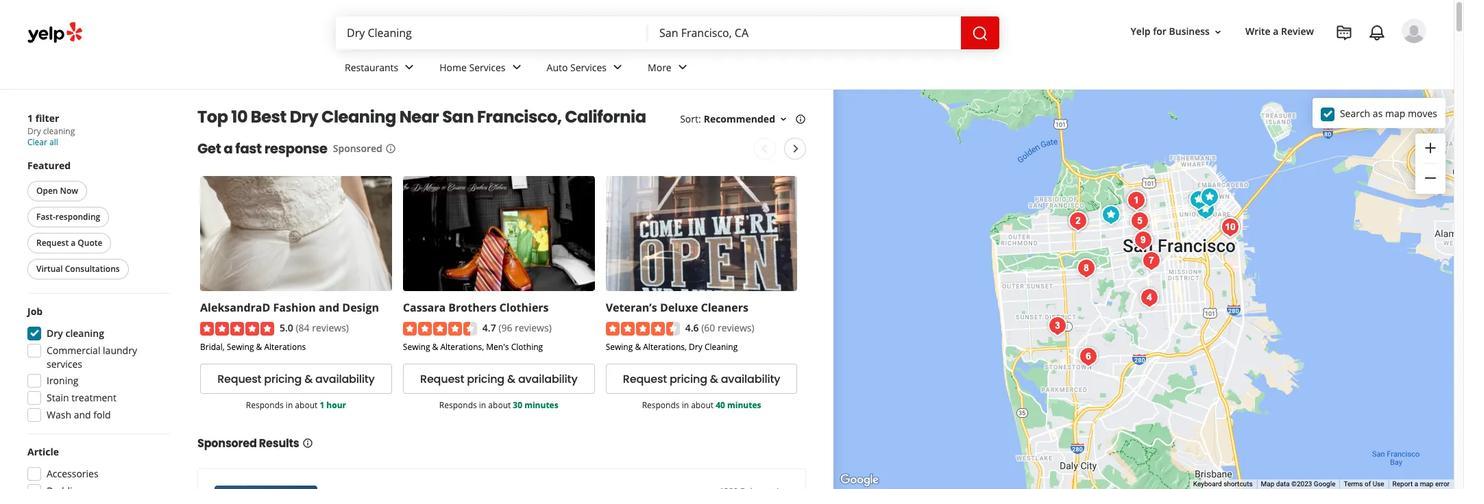 Task type: describe. For each thing, give the bounding box(es) containing it.
yelp for business button
[[1126, 20, 1230, 44]]

filter
[[35, 112, 59, 125]]

design
[[342, 300, 379, 315]]

home services link
[[429, 49, 536, 89]]

request for cassara brothers clothiers
[[420, 372, 464, 387]]

open now
[[36, 185, 78, 197]]

virtual consultations
[[36, 263, 120, 275]]

as
[[1374, 107, 1383, 120]]

aleksandrad fashion and design
[[200, 300, 379, 315]]

mulberrys garment care image
[[1217, 214, 1244, 241]]

notifications image
[[1370, 25, 1386, 41]]

more
[[648, 61, 672, 74]]

1 filter dry cleaning clear all
[[27, 112, 75, 148]]

restaurants link
[[334, 49, 429, 89]]

request inside button
[[36, 237, 69, 249]]

report a map error
[[1393, 481, 1450, 488]]

write a review link
[[1241, 20, 1320, 44]]

business
[[1170, 25, 1210, 38]]

cassara brothers clothiers
[[403, 300, 549, 315]]

google
[[1315, 481, 1336, 488]]

divisadero heights cleaner image
[[1126, 207, 1154, 235]]

treatment
[[71, 392, 116, 405]]

featured group
[[25, 159, 170, 283]]

availability for cleaners
[[721, 372, 781, 387]]

a for request
[[71, 237, 76, 249]]

restaurants
[[345, 61, 399, 74]]

laundry
[[103, 344, 137, 357]]

services
[[47, 358, 82, 371]]

quote
[[78, 237, 102, 249]]

16 info v2 image
[[796, 114, 806, 125]]

0 horizontal spatial 16 info v2 image
[[302, 438, 313, 449]]

dry up the 'response' on the top of the page
[[290, 106, 318, 128]]

search
[[1341, 107, 1371, 120]]

commercial
[[47, 344, 100, 357]]

get a fast response
[[198, 139, 328, 158]]

fast-responding
[[36, 211, 100, 223]]

veteran's deluxe cleaners link
[[606, 300, 749, 315]]

& down 4.6 star rating image
[[635, 342, 641, 353]]

now
[[60, 185, 78, 197]]

responding
[[55, 211, 100, 223]]

article
[[27, 446, 59, 459]]

open now button
[[27, 181, 87, 202]]

sponsored results
[[198, 436, 299, 452]]

recommended button
[[704, 112, 789, 125]]

request pricing & availability button for fashion
[[200, 364, 392, 395]]

responds in about 1 hour
[[246, 400, 346, 412]]

virtual
[[36, 263, 63, 275]]

bridal,
[[200, 342, 225, 353]]

alterations
[[264, 342, 306, 353]]

alterations, for brothers
[[441, 342, 484, 353]]

sewing & alterations, dry cleaning
[[606, 342, 738, 353]]

clothing
[[511, 342, 543, 353]]

30
[[513, 400, 523, 412]]

san
[[442, 106, 474, 128]]

request pricing & availability for fashion
[[218, 372, 375, 387]]

error
[[1436, 481, 1450, 488]]

reviews) for clothiers
[[515, 322, 552, 335]]

sea breeze cleaners image
[[1136, 284, 1163, 312]]

aleksandrad fashion and design image
[[1098, 201, 1125, 229]]

zoom in image
[[1423, 140, 1439, 156]]

minutes for cassara brothers clothiers
[[525, 400, 559, 412]]

clothiers
[[500, 300, 549, 315]]

and inside group
[[74, 409, 91, 422]]

availability for and
[[316, 372, 375, 387]]

5.0
[[280, 322, 293, 335]]

4.6 (60 reviews)
[[686, 322, 755, 335]]

services for home services
[[469, 61, 506, 74]]

dry cleaning
[[47, 327, 104, 340]]

24 chevron down v2 image for home services
[[509, 59, 525, 76]]

sewing & alterations, men's clothing
[[403, 342, 543, 353]]

hour
[[327, 400, 346, 412]]

(96
[[499, 322, 513, 335]]

40
[[716, 400, 725, 412]]

california
[[565, 106, 646, 128]]

zoom out image
[[1423, 170, 1439, 187]]

sonia's cleaners image
[[1065, 207, 1092, 235]]

responds in about 40 minutes
[[642, 400, 762, 412]]

a for get
[[224, 139, 233, 158]]

home services
[[440, 61, 506, 74]]

search image
[[972, 25, 989, 42]]

veteran's deluxe cleaners image
[[1123, 187, 1150, 214]]

24 chevron down v2 image
[[675, 59, 691, 76]]

fast-
[[36, 211, 55, 223]]

yelp for business
[[1131, 25, 1210, 38]]

alterations, for deluxe
[[643, 342, 687, 353]]

(84
[[296, 322, 310, 335]]

1 horizontal spatial and
[[319, 300, 340, 315]]

responds for brothers
[[439, 400, 477, 412]]

Find text field
[[347, 25, 638, 40]]

& left 'alterations'
[[256, 342, 262, 353]]

selena judy bridal image
[[1192, 196, 1220, 223]]

request pricing & availability for brothers
[[420, 372, 578, 387]]

report a map error link
[[1393, 481, 1450, 488]]

dry down 4.6
[[689, 342, 703, 353]]

request a quote button
[[27, 233, 111, 254]]

1 sewing from the left
[[227, 342, 254, 353]]

fold
[[93, 409, 111, 422]]

data
[[1277, 481, 1290, 488]]

accessories
[[47, 468, 99, 481]]

of
[[1365, 481, 1372, 488]]

a for write
[[1274, 25, 1279, 38]]

sponsored for sponsored results
[[198, 436, 257, 452]]

results
[[259, 436, 299, 452]]

terms of use
[[1344, 481, 1385, 488]]

open
[[36, 185, 58, 197]]

response
[[264, 139, 328, 158]]

job
[[27, 305, 43, 318]]

martini cleaners image
[[1130, 227, 1157, 254]]

pricing for deluxe
[[670, 372, 708, 387]]

request pricing & availability button for brothers
[[403, 364, 595, 395]]

request a quote
[[36, 237, 102, 249]]

& down 4.7 star rating image
[[432, 342, 438, 353]]

16 chevron down v2 image for yelp for business
[[1213, 27, 1224, 37]]

sonia's cleaners image
[[1065, 207, 1092, 235]]

& up responds in about 1 hour
[[305, 372, 313, 387]]



Task type: locate. For each thing, give the bounding box(es) containing it.
0 horizontal spatial cleaning
[[322, 106, 396, 128]]

pricing
[[264, 372, 302, 387], [467, 372, 505, 387], [670, 372, 708, 387]]

16 chevron down v2 image right business
[[1213, 27, 1224, 37]]

services for auto services
[[571, 61, 607, 74]]

1 vertical spatial 16 info v2 image
[[302, 438, 313, 449]]

request pricing & availability up responds in about 30 minutes
[[420, 372, 578, 387]]

1 reviews) from the left
[[312, 322, 349, 335]]

1 about from the left
[[295, 400, 318, 412]]

5.0 (84 reviews)
[[280, 322, 349, 335]]

sponsored right the 'response' on the top of the page
[[333, 142, 383, 155]]

seymour's fashions custom tailors image
[[1196, 183, 1224, 211]]

0 vertical spatial group
[[1416, 134, 1446, 194]]

0 horizontal spatial 24 chevron down v2 image
[[401, 59, 418, 76]]

2 alterations, from the left
[[643, 342, 687, 353]]

sewing for cassara brothers clothiers
[[403, 342, 430, 353]]

report
[[1393, 481, 1414, 488]]

auto
[[547, 61, 568, 74]]

3 request pricing & availability button from the left
[[606, 364, 798, 395]]

in
[[286, 400, 293, 412], [479, 400, 486, 412], [682, 400, 689, 412]]

16 chevron down v2 image inside yelp for business button
[[1213, 27, 1224, 37]]

in left 30
[[479, 400, 486, 412]]

ocean dry cleaning image
[[1075, 343, 1102, 371]]

keyboard
[[1194, 481, 1223, 488]]

reviews) right (84
[[312, 322, 349, 335]]

home
[[440, 61, 467, 74]]

pricing up responds in about 1 hour
[[264, 372, 302, 387]]

2 horizontal spatial responds
[[642, 400, 680, 412]]

3 reviews) from the left
[[718, 322, 755, 335]]

3 in from the left
[[682, 400, 689, 412]]

aleksandrad
[[200, 300, 270, 315]]

business categories element
[[334, 49, 1427, 89]]

google image
[[837, 472, 883, 490]]

0 horizontal spatial responds
[[246, 400, 284, 412]]

1 horizontal spatial none field
[[660, 25, 951, 40]]

all seasons cleaners image
[[1044, 312, 1072, 340]]

1 horizontal spatial map
[[1421, 481, 1434, 488]]

1 horizontal spatial request pricing & availability
[[420, 372, 578, 387]]

wash and fold
[[47, 409, 111, 422]]

4.6
[[686, 322, 699, 335]]

novella bridal image
[[1185, 186, 1213, 214]]

©2023
[[1292, 481, 1313, 488]]

clear all link
[[27, 136, 58, 148]]

2 none field from the left
[[660, 25, 951, 40]]

group containing article
[[23, 446, 170, 490]]

24 chevron down v2 image right restaurants
[[401, 59, 418, 76]]

none field find
[[347, 25, 638, 40]]

availability down clothing
[[518, 372, 578, 387]]

0 horizontal spatial request pricing & availability button
[[200, 364, 392, 395]]

0 horizontal spatial 16 chevron down v2 image
[[778, 114, 789, 125]]

sort:
[[680, 112, 701, 125]]

1 vertical spatial group
[[23, 305, 170, 427]]

1 horizontal spatial 1
[[320, 400, 325, 412]]

4.6 star rating image
[[606, 323, 680, 336]]

1 vertical spatial map
[[1421, 481, 1434, 488]]

16 info v2 image right the results
[[302, 438, 313, 449]]

3 availability from the left
[[721, 372, 781, 387]]

0 horizontal spatial and
[[74, 409, 91, 422]]

0 vertical spatial map
[[1386, 107, 1406, 120]]

1 horizontal spatial alterations,
[[643, 342, 687, 353]]

minutes right 40
[[728, 400, 762, 412]]

reviews) down cleaners
[[718, 322, 755, 335]]

nolan p. image
[[1402, 19, 1427, 43]]

previous image
[[757, 141, 773, 157]]

responds left 30
[[439, 400, 477, 412]]

0 horizontal spatial in
[[286, 400, 293, 412]]

request pricing & availability button for deluxe
[[606, 364, 798, 395]]

pricing up responds in about 30 minutes
[[467, 372, 505, 387]]

1 horizontal spatial 16 info v2 image
[[385, 143, 396, 154]]

0 vertical spatial sponsored
[[333, 142, 383, 155]]

about
[[295, 400, 318, 412], [489, 400, 511, 412], [691, 400, 714, 412]]

1 none field from the left
[[347, 25, 638, 40]]

5 star rating image
[[200, 323, 274, 336]]

24 chevron down v2 image inside the auto services link
[[610, 59, 626, 76]]

0 horizontal spatial map
[[1386, 107, 1406, 120]]

1 availability from the left
[[316, 372, 375, 387]]

projects image
[[1337, 25, 1353, 41]]

3 pricing from the left
[[670, 372, 708, 387]]

2 responds from the left
[[439, 400, 477, 412]]

1
[[27, 112, 33, 125], [320, 400, 325, 412]]

map for moves
[[1386, 107, 1406, 120]]

2 horizontal spatial availability
[[721, 372, 781, 387]]

deluxe
[[660, 300, 698, 315]]

2 horizontal spatial pricing
[[670, 372, 708, 387]]

best
[[251, 106, 287, 128]]

cleaning up commercial
[[65, 327, 104, 340]]

request up virtual
[[36, 237, 69, 249]]

sponsored
[[333, 142, 383, 155], [198, 436, 257, 452]]

24 chevron down v2 image
[[401, 59, 418, 76], [509, 59, 525, 76], [610, 59, 626, 76]]

group
[[1416, 134, 1446, 194], [23, 305, 170, 427], [23, 446, 170, 490]]

responds up the results
[[246, 400, 284, 412]]

cassara
[[403, 300, 446, 315]]

in for fashion
[[286, 400, 293, 412]]

None search field
[[336, 16, 1003, 49]]

sewing down 4.6 star rating image
[[606, 342, 633, 353]]

1 horizontal spatial sewing
[[403, 342, 430, 353]]

0 horizontal spatial about
[[295, 400, 318, 412]]

and
[[319, 300, 340, 315], [74, 409, 91, 422]]

0 horizontal spatial reviews)
[[312, 322, 349, 335]]

write
[[1246, 25, 1271, 38]]

write a review
[[1246, 25, 1315, 38]]

2 horizontal spatial request pricing & availability button
[[606, 364, 798, 395]]

sponsored for sponsored
[[333, 142, 383, 155]]

about for fashion
[[295, 400, 318, 412]]

24 chevron down v2 image left auto at the top of the page
[[509, 59, 525, 76]]

1 horizontal spatial cleaning
[[705, 342, 738, 353]]

mulberrys garment care image
[[1217, 214, 1244, 241]]

shortcuts
[[1224, 481, 1253, 488]]

veteran's deluxe cleaners
[[606, 300, 749, 315]]

fast
[[235, 139, 262, 158]]

toni cleaners image
[[1138, 247, 1166, 275]]

men's
[[486, 342, 509, 353]]

cleaning inside 1 filter dry cleaning clear all
[[43, 125, 75, 137]]

brothers
[[449, 300, 497, 315]]

0 horizontal spatial pricing
[[264, 372, 302, 387]]

consultations
[[65, 263, 120, 275]]

about for deluxe
[[691, 400, 714, 412]]

reviews) for cleaners
[[718, 322, 755, 335]]

2 pricing from the left
[[467, 372, 505, 387]]

availability
[[316, 372, 375, 387], [518, 372, 578, 387], [721, 372, 781, 387]]

cleaning down 4.6 (60 reviews)
[[705, 342, 738, 353]]

in up the results
[[286, 400, 293, 412]]

4.7 star rating image
[[403, 323, 477, 336]]

3 sewing from the left
[[606, 342, 633, 353]]

0 vertical spatial 1
[[27, 112, 33, 125]]

terms
[[1344, 481, 1364, 488]]

auto services link
[[536, 49, 637, 89]]

responds for fashion
[[246, 400, 284, 412]]

1 pricing from the left
[[264, 372, 302, 387]]

1 alterations, from the left
[[441, 342, 484, 353]]

& up 40
[[710, 372, 719, 387]]

a inside button
[[71, 237, 76, 249]]

1 horizontal spatial minutes
[[728, 400, 762, 412]]

minutes right 30
[[525, 400, 559, 412]]

2 horizontal spatial sewing
[[606, 342, 633, 353]]

clear
[[27, 136, 47, 148]]

0 horizontal spatial 1
[[27, 112, 33, 125]]

dry inside 1 filter dry cleaning clear all
[[27, 125, 41, 137]]

16 chevron down v2 image for recommended
[[778, 114, 789, 125]]

a right write
[[1274, 25, 1279, 38]]

stain
[[47, 392, 69, 405]]

cleaning down restaurants
[[322, 106, 396, 128]]

1 24 chevron down v2 image from the left
[[401, 59, 418, 76]]

16 chevron down v2 image inside 'recommended' dropdown button
[[778, 114, 789, 125]]

next image
[[788, 141, 805, 157]]

map region
[[804, 37, 1465, 490]]

alterations, down 4.7 star rating image
[[441, 342, 484, 353]]

in for brothers
[[479, 400, 486, 412]]

16 chevron down v2 image
[[1213, 27, 1224, 37], [778, 114, 789, 125]]

4.7 (96 reviews)
[[483, 322, 552, 335]]

in left 40
[[682, 400, 689, 412]]

map right as
[[1386, 107, 1406, 120]]

0 vertical spatial cleaning
[[322, 106, 396, 128]]

pricing for brothers
[[467, 372, 505, 387]]

top 10 best dry cleaning near san francisco, california
[[198, 106, 646, 128]]

about left 30
[[489, 400, 511, 412]]

a left quote in the left of the page
[[71, 237, 76, 249]]

reviews)
[[312, 322, 349, 335], [515, 322, 552, 335], [718, 322, 755, 335]]

ironing
[[47, 374, 79, 387]]

a
[[1274, 25, 1279, 38], [224, 139, 233, 158], [71, 237, 76, 249], [1415, 481, 1419, 488]]

reviews) up clothing
[[515, 322, 552, 335]]

0 vertical spatial 16 chevron down v2 image
[[1213, 27, 1224, 37]]

dry inside group
[[47, 327, 63, 340]]

sewing for veteran's deluxe cleaners
[[606, 342, 633, 353]]

request down sewing & alterations, men's clothing at the bottom left of the page
[[420, 372, 464, 387]]

top
[[198, 106, 228, 128]]

request pricing & availability up responds in about 1 hour
[[218, 372, 375, 387]]

1 horizontal spatial sponsored
[[333, 142, 383, 155]]

minutes for veteran's deluxe cleaners
[[728, 400, 762, 412]]

3 24 chevron down v2 image from the left
[[610, 59, 626, 76]]

availability for clothiers
[[518, 372, 578, 387]]

aleksandrad fashion and design link
[[200, 300, 379, 315]]

1 vertical spatial and
[[74, 409, 91, 422]]

2 minutes from the left
[[728, 400, 762, 412]]

sunset laundry & cleaner image
[[1073, 255, 1100, 282]]

francisco,
[[477, 106, 562, 128]]

2 services from the left
[[571, 61, 607, 74]]

1 horizontal spatial 16 chevron down v2 image
[[1213, 27, 1224, 37]]

a right report
[[1415, 481, 1419, 488]]

responds in about 30 minutes
[[439, 400, 559, 412]]

request for veteran's deluxe cleaners
[[623, 372, 667, 387]]

1 horizontal spatial about
[[489, 400, 511, 412]]

1 horizontal spatial request pricing & availability button
[[403, 364, 595, 395]]

request pricing & availability button up responds in about 30 minutes
[[403, 364, 595, 395]]

a for report
[[1415, 481, 1419, 488]]

1 left hour
[[320, 400, 325, 412]]

2 horizontal spatial request pricing & availability
[[623, 372, 781, 387]]

commercial laundry services
[[47, 344, 137, 371]]

request down bridal, sewing & alterations
[[218, 372, 262, 387]]

2 24 chevron down v2 image from the left
[[509, 59, 525, 76]]

in for deluxe
[[682, 400, 689, 412]]

1 horizontal spatial pricing
[[467, 372, 505, 387]]

0 horizontal spatial sewing
[[227, 342, 254, 353]]

2 in from the left
[[479, 400, 486, 412]]

1 minutes from the left
[[525, 400, 559, 412]]

Near text field
[[660, 25, 951, 40]]

availability up 40
[[721, 372, 781, 387]]

2 request pricing & availability from the left
[[420, 372, 578, 387]]

cleaners
[[701, 300, 749, 315]]

0 horizontal spatial services
[[469, 61, 506, 74]]

about left 40
[[691, 400, 714, 412]]

1 vertical spatial cleaning
[[705, 342, 738, 353]]

1 responds from the left
[[246, 400, 284, 412]]

wash
[[47, 409, 71, 422]]

0 horizontal spatial alterations,
[[441, 342, 484, 353]]

1 in from the left
[[286, 400, 293, 412]]

map for error
[[1421, 481, 1434, 488]]

bridal, sewing & alterations
[[200, 342, 306, 353]]

near
[[400, 106, 439, 128]]

terms of use link
[[1344, 481, 1385, 488]]

dry down the filter
[[27, 125, 41, 137]]

1 horizontal spatial services
[[571, 61, 607, 74]]

16 chevron down v2 image left 16 info v2 icon
[[778, 114, 789, 125]]

request pricing & availability up responds in about 40 minutes
[[623, 372, 781, 387]]

1 left the filter
[[27, 112, 33, 125]]

a right get
[[224, 139, 233, 158]]

0 vertical spatial cleaning
[[43, 125, 75, 137]]

1 vertical spatial sponsored
[[198, 436, 257, 452]]

fashion
[[273, 300, 316, 315]]

and up 5.0 (84 reviews)
[[319, 300, 340, 315]]

0 vertical spatial and
[[319, 300, 340, 315]]

2 request pricing & availability button from the left
[[403, 364, 595, 395]]

use
[[1373, 481, 1385, 488]]

sponsored left the results
[[198, 436, 257, 452]]

cleaning for best
[[322, 106, 396, 128]]

recommended
[[704, 112, 776, 125]]

alterations, down 4.6 star rating image
[[643, 342, 687, 353]]

request pricing & availability
[[218, 372, 375, 387], [420, 372, 578, 387], [623, 372, 781, 387]]

request pricing & availability for deluxe
[[623, 372, 781, 387]]

user actions element
[[1120, 17, 1446, 101]]

sewing down 5 star rating 'image'
[[227, 342, 254, 353]]

request pricing & availability button up responds in about 1 hour
[[200, 364, 392, 395]]

16 info v2 image down 'top 10 best dry cleaning near san francisco, california'
[[385, 143, 396, 154]]

request for aleksandrad fashion and design
[[218, 372, 262, 387]]

2 horizontal spatial reviews)
[[718, 322, 755, 335]]

3 about from the left
[[691, 400, 714, 412]]

yelp
[[1131, 25, 1151, 38]]

1 horizontal spatial reviews)
[[515, 322, 552, 335]]

group containing job
[[23, 305, 170, 427]]

keyboard shortcuts button
[[1194, 480, 1253, 490]]

3 responds from the left
[[642, 400, 680, 412]]

moves
[[1409, 107, 1438, 120]]

map left the error
[[1421, 481, 1434, 488]]

2 sewing from the left
[[403, 342, 430, 353]]

map
[[1262, 481, 1275, 488]]

keyboard shortcuts
[[1194, 481, 1253, 488]]

0 vertical spatial 16 info v2 image
[[385, 143, 396, 154]]

pricing for fashion
[[264, 372, 302, 387]]

request pricing & availability button up responds in about 40 minutes
[[606, 364, 798, 395]]

None field
[[347, 25, 638, 40], [660, 25, 951, 40]]

1 horizontal spatial responds
[[439, 400, 477, 412]]

24 chevron down v2 image inside home services link
[[509, 59, 525, 76]]

1 horizontal spatial 24 chevron down v2 image
[[509, 59, 525, 76]]

1 request pricing & availability from the left
[[218, 372, 375, 387]]

24 chevron down v2 image for restaurants
[[401, 59, 418, 76]]

responds down 'sewing & alterations, dry cleaning' in the bottom of the page
[[642, 400, 680, 412]]

1 vertical spatial cleaning
[[65, 327, 104, 340]]

24 chevron down v2 image inside restaurants link
[[401, 59, 418, 76]]

reviews) for and
[[312, 322, 349, 335]]

responds
[[246, 400, 284, 412], [439, 400, 477, 412], [642, 400, 680, 412]]

featured
[[27, 159, 71, 172]]

fast-responding button
[[27, 207, 109, 228]]

services right auto at the top of the page
[[571, 61, 607, 74]]

1 horizontal spatial availability
[[518, 372, 578, 387]]

request down 'sewing & alterations, dry cleaning' in the bottom of the page
[[623, 372, 667, 387]]

2 horizontal spatial 24 chevron down v2 image
[[610, 59, 626, 76]]

0 horizontal spatial sponsored
[[198, 436, 257, 452]]

0 horizontal spatial availability
[[316, 372, 375, 387]]

4.7
[[483, 322, 496, 335]]

1 inside 1 filter dry cleaning clear all
[[27, 112, 33, 125]]

cassara brothers clothiers link
[[403, 300, 549, 315]]

24 chevron down v2 image right the auto services
[[610, 59, 626, 76]]

24 chevron down v2 image for auto services
[[610, 59, 626, 76]]

2 vertical spatial group
[[23, 446, 170, 490]]

1 vertical spatial 1
[[320, 400, 325, 412]]

and down stain treatment
[[74, 409, 91, 422]]

about left hour
[[295, 400, 318, 412]]

review
[[1282, 25, 1315, 38]]

sewing down 4.7 star rating image
[[403, 342, 430, 353]]

cleaning for alterations,
[[705, 342, 738, 353]]

stain treatment
[[47, 392, 116, 405]]

3 request pricing & availability from the left
[[623, 372, 781, 387]]

services right home
[[469, 61, 506, 74]]

0 horizontal spatial minutes
[[525, 400, 559, 412]]

request pricing & availability button
[[200, 364, 392, 395], [403, 364, 595, 395], [606, 364, 798, 395]]

1 vertical spatial 16 chevron down v2 image
[[778, 114, 789, 125]]

all
[[49, 136, 58, 148]]

map data ©2023 google
[[1262, 481, 1336, 488]]

cleaning down the filter
[[43, 125, 75, 137]]

1 request pricing & availability button from the left
[[200, 364, 392, 395]]

0 horizontal spatial request pricing & availability
[[218, 372, 375, 387]]

0 horizontal spatial none field
[[347, 25, 638, 40]]

availability up hour
[[316, 372, 375, 387]]

about for brothers
[[489, 400, 511, 412]]

veteran's deluxe cleaners image
[[1123, 187, 1150, 214]]

2 reviews) from the left
[[515, 322, 552, 335]]

cleaning
[[43, 125, 75, 137], [65, 327, 104, 340]]

2 about from the left
[[489, 400, 511, 412]]

responds for deluxe
[[642, 400, 680, 412]]

2 horizontal spatial about
[[691, 400, 714, 412]]

16 info v2 image
[[385, 143, 396, 154], [302, 438, 313, 449]]

& up 30
[[507, 372, 516, 387]]

2 horizontal spatial in
[[682, 400, 689, 412]]

pricing up responds in about 40 minutes
[[670, 372, 708, 387]]

none field near
[[660, 25, 951, 40]]

2 availability from the left
[[518, 372, 578, 387]]

1 horizontal spatial in
[[479, 400, 486, 412]]

dry up commercial
[[47, 327, 63, 340]]

1 services from the left
[[469, 61, 506, 74]]



Task type: vqa. For each thing, say whether or not it's contained in the screenshot.
The Close button
no



